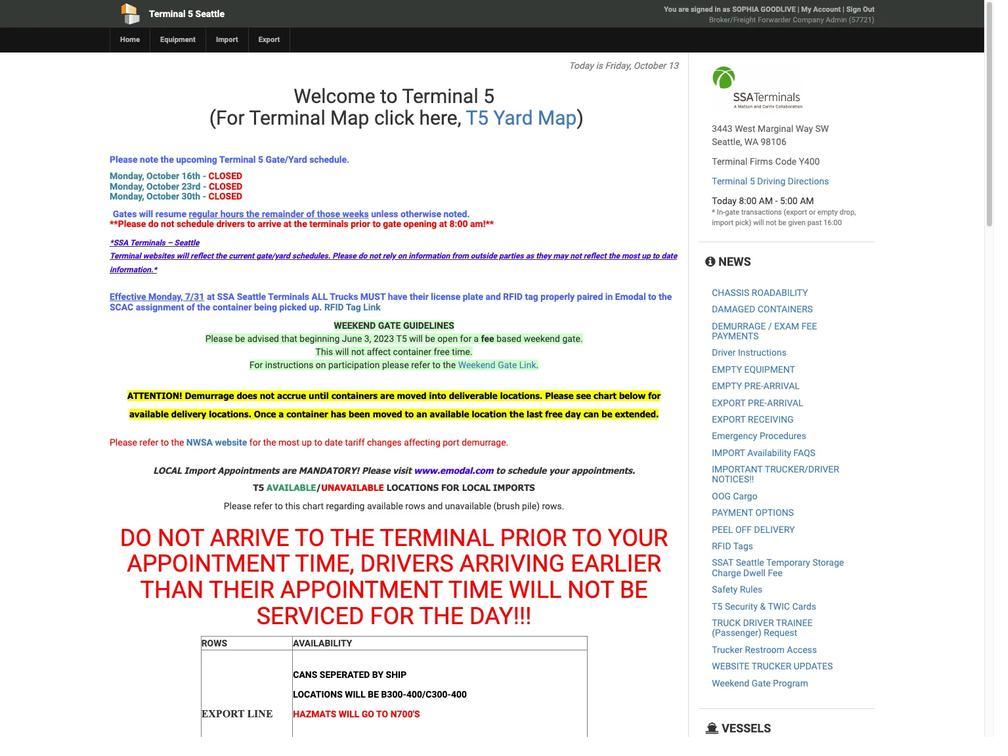 Task type: describe. For each thing, give the bounding box(es) containing it.
the inside 'please note the upcoming terminal 5 gate/yard schedule. monday, october 16th - closed monday, october 23rd - closed monday, october 30th - closed'
[[161, 154, 174, 165]]

and inside at ssa seattle terminals all trucks must have their license plate and rfid tag properly paired in emodal to the scac assignment of the container being picked up.
[[486, 292, 501, 302]]

visit
[[393, 465, 411, 476]]

2 horizontal spatial available
[[430, 409, 469, 420]]

terminal inside 'please note the upcoming terminal 5 gate/yard schedule. monday, october 16th - closed monday, october 23rd - closed monday, october 30th - closed'
[[219, 154, 256, 165]]

rows
[[201, 638, 227, 649]]

container inside attention! demurrage does not accrue until containers are moved into deliverable locations. please see chart below for available delivery locations. once a container has been moved to an available location the last free day can be extended.
[[286, 409, 328, 420]]

attention!
[[127, 391, 182, 401]]

1 horizontal spatial locations.
[[500, 391, 543, 401]]

1 vertical spatial moved
[[373, 409, 402, 420]]

will down "june"
[[335, 347, 349, 357]]

free inside 'weekend gate guidelines please be advised that beginning june 3, 2023 t5 will be open for a fee based weekend gate. this will not affect container free time. for instructions on participation please refer to the weekend gate link .'
[[434, 347, 450, 357]]

seattle inside *ssa terminals – seattle terminal websites will reflect the current gate/yard schedules. please do not rely on information from outside parties as they may not reflect the most up to date information.*
[[174, 239, 199, 248]]

a inside 'weekend gate guidelines please be advised that beginning june 3, 2023 t5 will be open for a fee based weekend gate. this will not affect container free time. for instructions on participation please refer to the weekend gate link .'
[[474, 333, 479, 344]]

seattle up import link
[[195, 9, 225, 19]]

availability
[[293, 638, 352, 649]]

1 horizontal spatial at
[[284, 219, 292, 229]]

the left current
[[215, 252, 227, 261]]

your
[[608, 524, 668, 552]]

schedule inside gates will resume regular hours the remainder of those weeks unless otherwise noted. **please do not schedule drivers to arrive at the terminals prior to gate opening at 8:00 am!**
[[177, 219, 214, 229]]

damaged containers link
[[712, 304, 813, 315]]

not left rely
[[369, 252, 381, 261]]

terminal inside *ssa terminals – seattle terminal websites will reflect the current gate/yard schedules. please do not rely on information from outside parties as they may not reflect the most up to date information.*
[[110, 252, 141, 261]]

0 horizontal spatial not
[[158, 524, 204, 552]]

does
[[237, 391, 257, 401]]

locations inside local import appointments are mandatory! please visit www.emodal.com to schedule your appointments. t5 available / unavailable locations for local imports
[[386, 482, 439, 493]]

to inside 'weekend gate guidelines please be advised that beginning june 3, 2023 t5 will be open for a fee based weekend gate. this will not affect container free time. for instructions on participation please refer to the weekend gate link .'
[[432, 360, 441, 370]]

demurrage
[[712, 321, 766, 331]]

information.*
[[110, 265, 157, 274]]

will inside *ssa terminals – seattle terminal websites will reflect the current gate/yard schedules. please do not rely on information from outside parties as they may not reflect the most up to date information.*
[[176, 252, 189, 261]]

to left this
[[275, 501, 283, 511]]

to inside attention! demurrage does not accrue until containers are moved into deliverable locations. please see chart below for available delivery locations. once a container has been moved to an available location the last free day can be extended.
[[405, 409, 414, 420]]

please inside 'weekend gate guidelines please be advised that beginning june 3, 2023 t5 will be open for a fee based weekend gate. this will not affect container free time. for instructions on participation please refer to the weekend gate link .'
[[205, 333, 233, 344]]

are inside local import appointments are mandatory! please visit www.emodal.com to schedule your appointments. t5 available / unavailable locations for local imports
[[282, 465, 296, 476]]

effective
[[110, 292, 146, 302]]

october left 13
[[633, 60, 666, 71]]

empty pre-arrival link
[[712, 381, 800, 391]]

1 vertical spatial not
[[567, 576, 614, 604]]

.
[[536, 360, 539, 370]]

opening
[[404, 219, 437, 229]]

1 horizontal spatial available
[[367, 501, 403, 511]]

cans
[[293, 669, 317, 680]]

1 vertical spatial export
[[712, 414, 746, 425]]

import availability faqs link
[[712, 448, 816, 458]]

0 vertical spatial the
[[330, 524, 375, 552]]

storage
[[812, 558, 844, 568]]

way
[[796, 123, 813, 134]]

0 horizontal spatial up
[[302, 437, 312, 448]]

0 vertical spatial arrival
[[764, 381, 800, 391]]

refer for please refer to the nwsa website for the most up to date tariff changes affecting port demurrage.
[[139, 437, 158, 448]]

terminal 5 seattle link
[[110, 0, 417, 28]]

not right may
[[570, 252, 582, 261]]

payment options link
[[712, 508, 794, 518]]

up inside *ssa terminals – seattle terminal websites will reflect the current gate/yard schedules. please do not rely on information from outside parties as they may not reflect the most up to date information.*
[[642, 252, 651, 261]]

twic
[[768, 601, 790, 612]]

forwarder
[[758, 16, 791, 24]]

)
[[577, 106, 584, 129]]

400/c300-
[[406, 689, 451, 700]]

will inside gates will resume regular hours the remainder of those weeks unless otherwise noted. **please do not schedule drivers to arrive at the terminals prior to gate opening at 8:00 am!**
[[139, 209, 153, 219]]

terminal 5 seattle image
[[712, 66, 803, 109]]

t5 yard map link
[[466, 106, 577, 129]]

go
[[362, 709, 374, 719]]

free inside attention! demurrage does not accrue until containers are moved into deliverable locations. please see chart below for available delivery locations. once a container has been moved to an available location the last free day can be extended.
[[545, 409, 563, 420]]

(57721)
[[849, 16, 875, 24]]

23rd
[[182, 181, 201, 192]]

the inside 'weekend gate guidelines please be advised that beginning june 3, 2023 t5 will be open for a fee based weekend gate. this will not affect container free time. for instructions on participation please refer to the weekend gate link .'
[[443, 360, 456, 370]]

13
[[668, 60, 678, 71]]

/ inside local import appointments are mandatory! please visit www.emodal.com to schedule your appointments. t5 available / unavailable locations for local imports
[[316, 482, 321, 493]]

not inside today                                                                                                                                                                                                                                                                                                                                                                                                                                                                                                                                                                                                                                                                                                           8:00 am - 5:00 am * in-gate transactions (export or empty drop, import pick) will not be given past 16:00
[[766, 219, 777, 227]]

am!**
[[470, 219, 494, 229]]

terminals inside *ssa terminals – seattle terminal websites will reflect the current gate/yard schedules. please do not rely on information from outside parties as they may not reflect the most up to date information.*
[[130, 239, 165, 248]]

today                                                                                                                                                                                                                                                                                                                                                                                                                                                                                                                                                                                                                                                                                                           8:00 am - 5:00 am * in-gate transactions (export or empty drop, import pick) will not be given past 16:00
[[712, 196, 856, 227]]

sw
[[815, 123, 829, 134]]

the left ssa
[[197, 302, 210, 312]]

trucker
[[752, 661, 791, 672]]

t5 inside local import appointments are mandatory! please visit www.emodal.com to schedule your appointments. t5 available / unavailable locations for local imports
[[253, 482, 264, 493]]

dwell
[[743, 568, 766, 578]]

terminal 5 seattle
[[149, 9, 225, 19]]

will for n700's
[[339, 709, 359, 719]]

payments
[[712, 331, 759, 341]]

for inside attention! demurrage does not accrue until containers are moved into deliverable locations. please see chart below for available delivery locations. once a container has been moved to an available location the last free day can be extended.
[[648, 391, 661, 401]]

date inside *ssa terminals – seattle terminal websites will reflect the current gate/yard schedules. please do not rely on information from outside parties as they may not reflect the most up to date information.*
[[661, 252, 677, 261]]

0 vertical spatial import
[[216, 35, 238, 44]]

rfid inside at ssa seattle terminals all trucks must have their license plate and rfid tag properly paired in emodal to the scac assignment of the container being picked up.
[[503, 292, 523, 302]]

weeks
[[342, 209, 369, 219]]

directions
[[788, 176, 829, 186]]

regular
[[189, 209, 218, 219]]

1 vertical spatial arrival
[[767, 398, 803, 408]]

the right hours
[[246, 209, 259, 219]]

0 horizontal spatial link
[[363, 302, 381, 312]]

will inside do not arrive to the terminal prior to your appointment time, drivers arriving earlier than their appointment time will not be serviced for the day!!!
[[509, 576, 562, 604]]

to up mandatory!
[[314, 437, 322, 448]]

1 horizontal spatial local
[[462, 482, 491, 493]]

t5 inside 'weekend gate guidelines please be advised that beginning june 3, 2023 t5 will be open for a fee based weekend gate. this will not affect container free time. for instructions on participation please refer to the weekend gate link .'
[[396, 333, 407, 344]]

0 vertical spatial export
[[712, 398, 746, 408]]

5:00
[[780, 196, 798, 206]]

please down attention!
[[110, 437, 137, 448]]

- inside today                                                                                                                                                                                                                                                                                                                                                                                                                                                                                                                                                                                                                                                                                                           8:00 am - 5:00 am * in-gate transactions (export or empty drop, import pick) will not be given past 16:00
[[775, 196, 778, 206]]

nwsa
[[186, 437, 213, 448]]

terminal 5 driving directions
[[712, 176, 829, 186]]

as inside you are signed in as sophia goodlive | my account | sign out broker/freight forwarder company admin (57721)
[[723, 5, 730, 14]]

please inside 'please note the upcoming terminal 5 gate/yard schedule. monday, october 16th - closed monday, october 23rd - closed monday, october 30th - closed'
[[110, 154, 138, 165]]

*ssa
[[110, 239, 128, 248]]

earlier
[[571, 550, 661, 578]]

noted.
[[444, 209, 470, 219]]

arriving
[[459, 550, 565, 578]]

0 horizontal spatial local
[[153, 465, 182, 476]]

below
[[619, 391, 646, 401]]

based
[[496, 333, 521, 344]]

from
[[452, 252, 469, 261]]

tags
[[733, 541, 753, 552]]

cargo
[[733, 491, 757, 502]]

rfid inside chassis roadability damaged containers demurrage / exam fee payments driver instructions empty equipment empty pre-arrival export pre-arrival export receiving emergency procedures import availability faqs important trucker/driver notices!! oog cargo payment options peel off delivery rfid tags ssat seattle temporary storage charge dwell fee safety rules t5 security & twic cards truck driver trainee (passenger) request trucker restroom access website trucker updates weekend gate program
[[712, 541, 731, 552]]

to inside at ssa seattle terminals all trucks must have their license plate and rfid tag properly paired in emodal to the scac assignment of the container being picked up.
[[648, 292, 656, 302]]

weekend
[[334, 320, 376, 331]]

www.emodal.com
[[414, 465, 493, 476]]

*
[[712, 208, 715, 217]]

2 vertical spatial for
[[249, 437, 261, 448]]

equipment link
[[150, 28, 205, 53]]

driver
[[712, 348, 736, 358]]

do inside *ssa terminals – seattle terminal websites will reflect the current gate/yard schedules. please do not rely on information from outside parties as they may not reflect the most up to date information.*
[[358, 252, 367, 261]]

0 horizontal spatial locations
[[293, 689, 343, 700]]

to inside *ssa terminals – seattle terminal websites will reflect the current gate/yard schedules. please do not rely on information from outside parties as they may not reflect the most up to date information.*
[[652, 252, 659, 261]]

0 horizontal spatial and
[[427, 501, 443, 511]]

have
[[388, 292, 407, 302]]

october left 23rd
[[146, 181, 179, 192]]

gates will resume regular hours the remainder of those weeks unless otherwise noted. **please do not schedule drivers to arrive at the terminals prior to gate opening at 8:00 am!**
[[110, 209, 494, 229]]

0 horizontal spatial chart
[[302, 501, 324, 511]]

once
[[254, 409, 276, 420]]

by
[[372, 669, 383, 680]]

b300-
[[381, 689, 406, 700]]

please inside *ssa terminals – seattle terminal websites will reflect the current gate/yard schedules. please do not rely on information from outside parties as they may not reflect the most up to date information.*
[[332, 252, 356, 261]]

my
[[801, 5, 811, 14]]

fee
[[802, 321, 817, 331]]

guidelines
[[403, 320, 454, 331]]

gate inside 'weekend gate guidelines please be advised that beginning june 3, 2023 t5 will be open for a fee based weekend gate. this will not affect container free time. for instructions on participation please refer to the weekend gate link .'
[[498, 360, 517, 370]]

1 horizontal spatial the
[[419, 602, 464, 630]]

off
[[735, 524, 752, 535]]

to left arrive
[[247, 219, 255, 229]]

weekend
[[524, 333, 560, 344]]

than
[[140, 576, 204, 604]]

for inside 'weekend gate guidelines please be advised that beginning june 3, 2023 t5 will be open for a fee based weekend gate. this will not affect container free time. for instructions on participation please refer to the weekend gate link .'
[[460, 333, 472, 344]]

request
[[764, 628, 797, 638]]

in inside at ssa seattle terminals all trucks must have their license plate and rfid tag properly paired in emodal to the scac assignment of the container being picked up.
[[605, 292, 613, 302]]

to left nwsa
[[161, 437, 169, 448]]

home
[[120, 35, 140, 44]]

refer inside 'weekend gate guidelines please be advised that beginning june 3, 2023 t5 will be open for a fee based weekend gate. this will not affect container free time. for instructions on participation please refer to the weekend gate link .'
[[411, 360, 430, 370]]

account
[[813, 5, 841, 14]]

16th
[[182, 171, 200, 181]]

1 reflect from the left
[[190, 252, 213, 261]]

(export
[[784, 208, 807, 217]]

98106
[[761, 137, 786, 147]]

their
[[410, 292, 429, 302]]

june
[[342, 333, 362, 344]]

empty equipment link
[[712, 364, 795, 375]]

rfid tags link
[[712, 541, 753, 552]]

will down guidelines
[[409, 333, 423, 344]]

2 map from the left
[[538, 106, 577, 129]]

has
[[331, 409, 346, 420]]

t5 inside welcome to terminal 5 (for terminal map click here, t5 yard map )
[[466, 106, 489, 129]]

my account link
[[801, 5, 841, 14]]

will inside today                                                                                                                                                                                                                                                                                                                                                                                                                                                                                                                                                                                                                                                                                                           8:00 am - 5:00 am * in-gate transactions (export or empty drop, import pick) will not be given past 16:00
[[753, 219, 764, 227]]

tag
[[525, 292, 538, 302]]

please up arrive
[[224, 501, 251, 511]]

weekend inside 'weekend gate guidelines please be advised that beginning june 3, 2023 t5 will be open for a fee based weekend gate. this will not affect container free time. for instructions on participation please refer to the weekend gate link .'
[[458, 360, 496, 370]]

the up emodal
[[608, 252, 620, 261]]

the left nwsa
[[171, 437, 184, 448]]

1 vertical spatial be
[[368, 689, 379, 700]]

2 am from the left
[[800, 196, 814, 206]]

equipment
[[744, 364, 795, 375]]

friday,
[[605, 60, 631, 71]]

0 vertical spatial pre-
[[744, 381, 764, 391]]

1 | from the left
[[798, 5, 799, 14]]

must
[[360, 292, 386, 302]]

schedule inside local import appointments are mandatory! please visit www.emodal.com to schedule your appointments. t5 available / unavailable locations for local imports
[[508, 465, 546, 476]]

temporary
[[766, 558, 810, 568]]

are inside attention! demurrage does not accrue until containers are moved into deliverable locations. please see chart below for available delivery locations. once a container has been moved to an available location the last free day can be extended.
[[380, 391, 394, 401]]

2 empty from the top
[[712, 381, 742, 391]]

5 left driving
[[750, 176, 755, 186]]

on inside *ssa terminals – seattle terminal websites will reflect the current gate/yard schedules. please do not rely on information from outside parties as they may not reflect the most up to date information.*
[[398, 252, 407, 261]]

up.
[[309, 302, 322, 312]]

chart inside attention! demurrage does not accrue until containers are moved into deliverable locations. please see chart below for available delivery locations. once a container has been moved to an available location the last free day can be extended.
[[594, 391, 617, 401]]

upcoming
[[176, 154, 217, 165]]

all
[[312, 292, 328, 302]]

seattle inside chassis roadability damaged containers demurrage / exam fee payments driver instructions empty equipment empty pre-arrival export pre-arrival export receiving emergency procedures import availability faqs important trucker/driver notices!! oog cargo payment options peel off delivery rfid tags ssat seattle temporary storage charge dwell fee safety rules t5 security & twic cards truck driver trainee (passenger) request trucker restroom access website trucker updates weekend gate program
[[736, 558, 764, 568]]



Task type: vqa. For each thing, say whether or not it's contained in the screenshot.
as to the right
yes



Task type: locate. For each thing, give the bounding box(es) containing it.
1 vertical spatial /
[[316, 482, 321, 493]]

ship image
[[705, 723, 719, 735]]

1 horizontal spatial a
[[474, 333, 479, 344]]

is
[[596, 60, 603, 71]]

be inside attention! demurrage does not accrue until containers are moved into deliverable locations. please see chart below for available delivery locations. once a container has been moved to an available location the last free day can be extended.
[[602, 409, 612, 420]]

on right rely
[[398, 252, 407, 261]]

0 horizontal spatial terminals
[[130, 239, 165, 248]]

port
[[443, 437, 459, 448]]

gate inside chassis roadability damaged containers demurrage / exam fee payments driver instructions empty equipment empty pre-arrival export pre-arrival export receiving emergency procedures import availability faqs important trucker/driver notices!! oog cargo payment options peel off delivery rfid tags ssat seattle temporary storage charge dwell fee safety rules t5 security & twic cards truck driver trainee (passenger) request trucker restroom access website trucker updates weekend gate program
[[752, 678, 771, 688]]

do
[[120, 524, 152, 552]]

local
[[153, 465, 182, 476], [462, 482, 491, 493]]

1 vertical spatial free
[[545, 409, 563, 420]]

are up available
[[282, 465, 296, 476]]

1 vertical spatial terminals
[[268, 292, 309, 302]]

the down regarding
[[330, 524, 375, 552]]

last
[[527, 409, 543, 420]]

in inside you are signed in as sophia goodlive | my account | sign out broker/freight forwarder company admin (57721)
[[715, 5, 721, 14]]

drivers
[[360, 550, 454, 578]]

payment
[[712, 508, 753, 518]]

0 horizontal spatial most
[[278, 437, 299, 448]]

- left 5:00 in the right top of the page
[[775, 196, 778, 206]]

safety rules link
[[712, 584, 763, 595]]

0 vertical spatial container
[[213, 302, 252, 312]]

t5
[[466, 106, 489, 129], [396, 333, 407, 344], [253, 482, 264, 493], [712, 601, 723, 612]]

1 vertical spatial refer
[[139, 437, 158, 448]]

0 vertical spatial schedule
[[177, 219, 214, 229]]

1 horizontal spatial as
[[723, 5, 730, 14]]

1 horizontal spatial gate
[[725, 208, 739, 217]]

refer right "please"
[[411, 360, 430, 370]]

1 horizontal spatial link
[[519, 360, 536, 370]]

0 horizontal spatial as
[[526, 252, 534, 261]]

and right rows
[[427, 501, 443, 511]]

welcome to terminal 5 (for terminal map click here, t5 yard map )
[[204, 85, 584, 129]]

will left go on the bottom of page
[[339, 709, 359, 719]]

for inside do not arrive to the terminal prior to your appointment time, drivers arriving earlier than their appointment time will not be serviced for the day!!!
[[370, 602, 414, 630]]

sign out link
[[846, 5, 875, 14]]

fee
[[481, 333, 494, 344]]

0 horizontal spatial today
[[569, 60, 593, 71]]

terminals
[[309, 219, 348, 229]]

am up transactions
[[759, 196, 773, 206]]

5 inside 'please note the upcoming terminal 5 gate/yard schedule. monday, october 16th - closed monday, october 23rd - closed monday, october 30th - closed'
[[258, 154, 263, 165]]

please inside local import appointments are mandatory! please visit www.emodal.com to schedule your appointments. t5 available / unavailable locations for local imports
[[362, 465, 390, 476]]

chassis roadability damaged containers demurrage / exam fee payments driver instructions empty equipment empty pre-arrival export pre-arrival export receiving emergency procedures import availability faqs important trucker/driver notices!! oog cargo payment options peel off delivery rfid tags ssat seattle temporary storage charge dwell fee safety rules t5 security & twic cards truck driver trainee (passenger) request trucker restroom access website trucker updates weekend gate program
[[712, 287, 844, 688]]

until
[[309, 391, 329, 401]]

link right tag
[[363, 302, 381, 312]]

click
[[374, 106, 414, 129]]

today left is at the top right
[[569, 60, 593, 71]]

1 vertical spatial date
[[325, 437, 343, 448]]

n700's
[[390, 709, 420, 719]]

not up –
[[161, 219, 174, 229]]

0 horizontal spatial free
[[434, 347, 450, 357]]

weekend gate guidelines please be advised that beginning june 3, 2023 t5 will be open for a fee based weekend gate. this will not affect container free time. for instructions on participation please refer to the weekend gate link .
[[205, 320, 583, 370]]

5
[[188, 9, 193, 19], [483, 85, 494, 108], [258, 154, 263, 165], [750, 176, 755, 186]]

pre- down empty equipment link
[[744, 381, 764, 391]]

arrival down equipment
[[764, 381, 800, 391]]

0 vertical spatial moved
[[397, 391, 426, 401]]

for right below
[[648, 391, 661, 401]]

a inside attention! demurrage does not accrue until containers are moved into deliverable locations. please see chart below for available delivery locations. once a container has been moved to an available location the last free day can be extended.
[[279, 409, 284, 420]]

0 vertical spatial date
[[661, 252, 677, 261]]

peel
[[712, 524, 733, 535]]

1 horizontal spatial to
[[376, 709, 388, 719]]

accrue
[[277, 391, 306, 401]]

chart right see
[[594, 391, 617, 401]]

seattle right ssa
[[237, 292, 266, 302]]

0 horizontal spatial refer
[[139, 437, 158, 448]]

2 vertical spatial export
[[201, 709, 245, 720]]

empty down driver
[[712, 364, 742, 375]]

at inside at ssa seattle terminals all trucks must have their license plate and rfid tag properly paired in emodal to the scac assignment of the container being picked up.
[[207, 292, 215, 302]]

0 horizontal spatial gate
[[383, 219, 401, 229]]

3 closed from the top
[[209, 191, 242, 202]]

to
[[295, 524, 325, 552], [572, 524, 602, 552], [376, 709, 388, 719]]

instructions
[[738, 348, 787, 358]]

please inside attention! demurrage does not accrue until containers are moved into deliverable locations. please see chart below for available delivery locations. once a container has been moved to an available location the last free day can be extended.
[[545, 391, 574, 401]]

8:00 inside gates will resume regular hours the remainder of those weeks unless otherwise noted. **please do not schedule drivers to arrive at the terminals prior to gate opening at 8:00 am!**
[[449, 219, 468, 229]]

are inside you are signed in as sophia goodlive | my account | sign out broker/freight forwarder company admin (57721)
[[678, 5, 689, 14]]

am up or
[[800, 196, 814, 206]]

0 horizontal spatial locations.
[[209, 409, 251, 420]]

and right plate at the left top
[[486, 292, 501, 302]]

8:00 up transactions
[[739, 196, 757, 206]]

at right arrive
[[284, 219, 292, 229]]

be inside today                                                                                                                                                                                                                                                                                                                                                                                                                                                                                                                                                                                                                                                                                                           8:00 am - 5:00 am * in-gate transactions (export or empty drop, import pick) will not be given past 16:00
[[778, 219, 786, 227]]

1 vertical spatial locations
[[293, 689, 343, 700]]

please right the schedules.
[[332, 252, 356, 261]]

info circle image
[[705, 256, 715, 268]]

1 vertical spatial do
[[358, 252, 367, 261]]

link inside 'weekend gate guidelines please be advised that beginning june 3, 2023 t5 will be open for a fee based weekend gate. this will not affect container free time. for instructions on participation please refer to the weekend gate link .'
[[519, 360, 536, 370]]

at right opening
[[439, 219, 447, 229]]

link
[[363, 302, 381, 312], [519, 360, 536, 370]]

weekend down time.
[[458, 360, 496, 370]]

this
[[285, 501, 300, 511]]

0 vertical spatial locations
[[386, 482, 439, 493]]

you are signed in as sophia goodlive | my account | sign out broker/freight forwarder company admin (57721)
[[664, 5, 875, 24]]

0 horizontal spatial are
[[282, 465, 296, 476]]

0 vertical spatial a
[[474, 333, 479, 344]]

reflect left current
[[190, 252, 213, 261]]

chassis
[[712, 287, 749, 298]]

of inside gates will resume regular hours the remainder of those weeks unless otherwise noted. **please do not schedule drivers to arrive at the terminals prior to gate opening at 8:00 am!**
[[306, 209, 315, 219]]

1 horizontal spatial on
[[398, 252, 407, 261]]

0 horizontal spatial in
[[605, 292, 613, 302]]

t5 right 2023
[[396, 333, 407, 344]]

0 horizontal spatial container
[[213, 302, 252, 312]]

link down weekend
[[519, 360, 536, 370]]

gate.
[[562, 333, 583, 344]]

information
[[409, 252, 450, 261]]

map left click
[[330, 106, 369, 129]]

most up available
[[278, 437, 299, 448]]

seattle down tags
[[736, 558, 764, 568]]

today for today                                                                                                                                                                                                                                                                                                                                                                                                                                                                                                                                                                                                                                                                                                           8:00 am - 5:00 am * in-gate transactions (export or empty drop, import pick) will not be given past 16:00
[[712, 196, 737, 206]]

empty
[[817, 208, 838, 217]]

1 vertical spatial for
[[370, 602, 414, 630]]

0 horizontal spatial at
[[207, 292, 215, 302]]

1 vertical spatial locations.
[[209, 409, 251, 420]]

1 horizontal spatial today
[[712, 196, 737, 206]]

at ssa seattle terminals all trucks must have their license plate and rfid tag properly paired in emodal to the scac assignment of the container being picked up.
[[110, 292, 672, 312]]

2 horizontal spatial to
[[572, 524, 602, 552]]

1 horizontal spatial are
[[380, 391, 394, 401]]

5 inside welcome to terminal 5 (for terminal map click here, t5 yard map )
[[483, 85, 494, 108]]

october up resume
[[146, 191, 179, 202]]

export left line
[[201, 709, 245, 720]]

will up hazmats will go to n700's
[[345, 689, 366, 700]]

0 horizontal spatial the
[[330, 524, 375, 552]]

resume
[[155, 209, 186, 219]]

gate
[[378, 320, 401, 331]]

1 vertical spatial as
[[526, 252, 534, 261]]

1 vertical spatial pre-
[[748, 398, 767, 408]]

0 vertical spatial not
[[158, 524, 204, 552]]

this
[[316, 347, 333, 357]]

will for 400/c300-
[[345, 689, 366, 700]]

date left tariff
[[325, 437, 343, 448]]

- right 30th
[[203, 191, 206, 202]]

0 vertical spatial link
[[363, 302, 381, 312]]

the
[[330, 524, 375, 552], [419, 602, 464, 630]]

a right the once
[[279, 409, 284, 420]]

0 vertical spatial be
[[620, 576, 648, 604]]

not inside attention! demurrage does not accrue until containers are moved into deliverable locations. please see chart below for available delivery locations. once a container has been moved to an available location the last free day can be extended.
[[260, 391, 274, 401]]

free left day
[[545, 409, 563, 420]]

import link
[[205, 28, 248, 53]]

signed
[[691, 5, 713, 14]]

2 vertical spatial container
[[286, 409, 328, 420]]

1 map from the left
[[330, 106, 369, 129]]

arrival
[[764, 381, 800, 391], [767, 398, 803, 408]]

5 right here,
[[483, 85, 494, 108]]

1 vertical spatial 8:00
[[449, 219, 468, 229]]

1 horizontal spatial in
[[715, 5, 721, 14]]

be inside do not arrive to the terminal prior to your appointment time, drivers arriving earlier than their appointment time will not be serviced for the day!!!
[[620, 576, 648, 604]]

1 vertical spatial schedule
[[508, 465, 546, 476]]

drivers
[[216, 219, 245, 229]]

8:00 left the am!**
[[449, 219, 468, 229]]

t5 inside chassis roadability damaged containers demurrage / exam fee payments driver instructions empty equipment empty pre-arrival export pre-arrival export receiving emergency procedures import availability faqs important trucker/driver notices!! oog cargo payment options peel off delivery rfid tags ssat seattle temporary storage charge dwell fee safety rules t5 security & twic cards truck driver trainee (passenger) request trucker restroom access website trucker updates weekend gate program
[[712, 601, 723, 612]]

8:00 inside today                                                                                                                                                                                                                                                                                                                                                                                                                                                                                                                                                                                                                                                                                                           8:00 am - 5:00 am * in-gate transactions (export or empty drop, import pick) will not be given past 16:00
[[739, 196, 757, 206]]

empty
[[712, 364, 742, 375], [712, 381, 742, 391]]

terminal 5 driving directions link
[[712, 176, 829, 186]]

be left advised
[[235, 333, 245, 344]]

0 horizontal spatial gate
[[498, 360, 517, 370]]

1 horizontal spatial for
[[441, 482, 459, 493]]

1 vertical spatial are
[[380, 391, 394, 401]]

1 am from the left
[[759, 196, 773, 206]]

2 horizontal spatial for
[[648, 391, 661, 401]]

export up export receiving link
[[712, 398, 746, 408]]

0 vertical spatial on
[[398, 252, 407, 261]]

1 horizontal spatial schedule
[[508, 465, 546, 476]]

locations
[[386, 482, 439, 493], [293, 689, 343, 700]]

0 vertical spatial /
[[768, 321, 772, 331]]

as left "they"
[[526, 252, 534, 261]]

for down www.emodal.com link
[[441, 482, 459, 493]]

1 horizontal spatial /
[[768, 321, 772, 331]]

refer for please refer to this chart regarding available rows and unavailable (brush pile) rows.
[[254, 501, 272, 511]]

today for today is friday, october 13
[[569, 60, 593, 71]]

and
[[486, 292, 501, 302], [427, 501, 443, 511]]

program
[[773, 678, 808, 688]]

terminal
[[149, 9, 186, 19], [402, 85, 478, 108], [249, 106, 325, 129], [219, 154, 256, 165], [712, 156, 748, 167], [712, 176, 748, 186], [110, 252, 141, 261]]

import down nwsa
[[184, 465, 215, 476]]

1 vertical spatial a
[[279, 409, 284, 420]]

import inside local import appointments are mandatory! please visit www.emodal.com to schedule your appointments. t5 available / unavailable locations for local imports
[[184, 465, 215, 476]]

0 vertical spatial for
[[460, 333, 472, 344]]

on
[[398, 252, 407, 261], [316, 360, 326, 370]]

gate up import
[[725, 208, 739, 217]]

exam
[[774, 321, 799, 331]]

2 horizontal spatial at
[[439, 219, 447, 229]]

drop,
[[840, 208, 856, 217]]

1 vertical spatial of
[[186, 302, 195, 312]]

gate inside today                                                                                                                                                                                                                                                                                                                                                                                                                                                                                                                                                                                                                                                                                                           8:00 am - 5:00 am * in-gate transactions (export or empty drop, import pick) will not be given past 16:00
[[725, 208, 739, 217]]

1 empty from the top
[[712, 364, 742, 375]]

please down ssa
[[205, 333, 233, 344]]

do inside gates will resume regular hours the remainder of those weeks unless otherwise noted. **please do not schedule drivers to arrive at the terminals prior to gate opening at 8:00 am!**
[[148, 219, 159, 229]]

terminals inside at ssa seattle terminals all trucks must have their license plate and rfid tag properly paired in emodal to the scac assignment of the container being picked up.
[[268, 292, 309, 302]]

0 horizontal spatial for
[[370, 602, 414, 630]]

not inside gates will resume regular hours the remainder of those weeks unless otherwise noted. **please do not schedule drivers to arrive at the terminals prior to gate opening at 8:00 am!**
[[161, 219, 174, 229]]

local up unavailable
[[462, 482, 491, 493]]

1 horizontal spatial terminals
[[268, 292, 309, 302]]

2 | from the left
[[843, 5, 844, 14]]

export
[[712, 398, 746, 408], [712, 414, 746, 425], [201, 709, 245, 720]]

be down guidelines
[[425, 333, 435, 344]]

container inside 'weekend gate guidelines please be advised that beginning june 3, 2023 t5 will be open for a fee based weekend gate. this will not affect container free time. for instructions on participation please refer to the weekend gate link .'
[[393, 347, 431, 357]]

container inside at ssa seattle terminals all trucks must have their license plate and rfid tag properly paired in emodal to the scac assignment of the container being picked up.
[[213, 302, 252, 312]]

1 vertical spatial the
[[419, 602, 464, 630]]

2023
[[374, 333, 394, 344]]

0 horizontal spatial available
[[129, 409, 169, 420]]

for right website
[[249, 437, 261, 448]]

0 horizontal spatial |
[[798, 5, 799, 14]]

1 horizontal spatial be
[[620, 576, 648, 604]]

/ left "exam"
[[768, 321, 772, 331]]

important trucker/driver notices!! link
[[712, 464, 839, 485]]

the left terminals
[[294, 219, 307, 229]]

appointment
[[127, 550, 290, 578], [280, 576, 443, 604]]

0 horizontal spatial rfid
[[324, 302, 344, 312]]

1 closed from the top
[[209, 171, 242, 181]]

please left note
[[110, 154, 138, 165]]

0 vertical spatial empty
[[712, 364, 742, 375]]

fee
[[768, 568, 783, 578]]

import left "export" link
[[216, 35, 238, 44]]

0 vertical spatial will
[[509, 576, 562, 604]]

otherwise
[[401, 209, 441, 219]]

2 closed from the top
[[209, 181, 243, 192]]

of right assignment
[[186, 302, 195, 312]]

(for
[[209, 106, 245, 129]]

containers
[[758, 304, 813, 315]]

-
[[203, 171, 206, 181], [203, 181, 206, 192], [203, 191, 206, 202], [775, 196, 778, 206]]

available down 'into'
[[430, 409, 469, 420]]

locations. down does
[[209, 409, 251, 420]]

gate
[[498, 360, 517, 370], [752, 678, 771, 688]]

refer down attention!
[[139, 437, 158, 448]]

5 left the gate/yard on the top left of the page
[[258, 154, 263, 165]]

be down your
[[620, 576, 648, 604]]

container left being
[[213, 302, 252, 312]]

on inside 'weekend gate guidelines please be advised that beginning june 3, 2023 t5 will be open for a fee based weekend gate. this will not affect container free time. for instructions on participation please refer to the weekend gate link .'
[[316, 360, 326, 370]]

/ inside chassis roadability damaged containers demurrage / exam fee payments driver instructions empty equipment empty pre-arrival export pre-arrival export receiving emergency procedures import availability faqs important trucker/driver notices!! oog cargo payment options peel off delivery rfid tags ssat seattle temporary storage charge dwell fee safety rules t5 security & twic cards truck driver trainee (passenger) request trucker restroom access website trucker updates weekend gate program
[[768, 321, 772, 331]]

gate inside gates will resume regular hours the remainder of those weeks unless otherwise noted. **please do not schedule drivers to arrive at the terminals prior to gate opening at 8:00 am!**
[[383, 219, 401, 229]]

be down by
[[368, 689, 379, 700]]

the right emodal
[[659, 292, 672, 302]]

- right 16th
[[203, 171, 206, 181]]

receiving
[[748, 414, 794, 425]]

container up "please"
[[393, 347, 431, 357]]

terminals up the websites
[[130, 239, 165, 248]]

to inside local import appointments are mandatory! please visit www.emodal.com to schedule your appointments. t5 available / unavailable locations for local imports
[[496, 465, 505, 476]]

are right 'you' in the top of the page
[[678, 5, 689, 14]]

at left ssa
[[207, 292, 215, 302]]

not inside 'weekend gate guidelines please be advised that beginning june 3, 2023 t5 will be open for a fee based weekend gate. this will not affect container free time. for instructions on participation please refer to the weekend gate link .'
[[351, 347, 365, 357]]

0 horizontal spatial map
[[330, 106, 369, 129]]

to up imports
[[496, 465, 505, 476]]

0 horizontal spatial on
[[316, 360, 326, 370]]

in right paired
[[605, 292, 613, 302]]

delivery
[[171, 409, 206, 420]]

faqs
[[794, 448, 816, 458]]

1 vertical spatial empty
[[712, 381, 742, 391]]

trucks
[[330, 292, 358, 302]]

/ down mandatory!
[[316, 482, 321, 493]]

2 horizontal spatial container
[[393, 347, 431, 357]]

not up participation
[[351, 347, 365, 357]]

to left your
[[572, 524, 602, 552]]

to down this
[[295, 524, 325, 552]]

&
[[760, 601, 766, 612]]

to for the
[[295, 524, 325, 552]]

1 horizontal spatial for
[[460, 333, 472, 344]]

0 horizontal spatial weekend
[[458, 360, 496, 370]]

not
[[161, 219, 174, 229], [766, 219, 777, 227], [369, 252, 381, 261], [570, 252, 582, 261], [351, 347, 365, 357], [260, 391, 274, 401]]

charge
[[712, 568, 741, 578]]

2 reflect from the left
[[584, 252, 606, 261]]

0 vertical spatial refer
[[411, 360, 430, 370]]

1 vertical spatial gate
[[752, 678, 771, 688]]

today inside today                                                                                                                                                                                                                                                                                                                                                                                                                                                                                                                                                                                                                                                                                                           8:00 am - 5:00 am * in-gate transactions (export or empty drop, import pick) will not be given past 16:00
[[712, 196, 737, 206]]

as up "broker/freight"
[[723, 5, 730, 14]]

the inside attention! demurrage does not accrue until containers are moved into deliverable locations. please see chart below for available delivery locations. once a container has been moved to an available location the last free day can be extended.
[[510, 409, 524, 420]]

seattle inside at ssa seattle terminals all trucks must have their license plate and rfid tag properly paired in emodal to the scac assignment of the container being picked up.
[[237, 292, 266, 302]]

of
[[306, 209, 315, 219], [186, 302, 195, 312]]

*ssa terminals – seattle terminal websites will reflect the current gate/yard schedules. please do not rely on information from outside parties as they may not reflect the most up to date information.*
[[110, 239, 677, 274]]

as inside *ssa terminals – seattle terminal websites will reflect the current gate/yard schedules. please do not rely on information from outside parties as they may not reflect the most up to date information.*
[[526, 252, 534, 261]]

t5 down "appointments"
[[253, 482, 264, 493]]

regarding
[[326, 501, 365, 511]]

trainee
[[776, 618, 813, 628]]

firms
[[750, 156, 773, 167]]

to right the prior
[[373, 219, 381, 229]]

1 horizontal spatial |
[[843, 5, 844, 14]]

outside
[[471, 252, 497, 261]]

weekend inside chassis roadability damaged containers demurrage / exam fee payments driver instructions empty equipment empty pre-arrival export pre-arrival export receiving emergency procedures import availability faqs important trucker/driver notices!! oog cargo payment options peel off delivery rfid tags ssat seattle temporary storage charge dwell fee safety rules t5 security & twic cards truck driver trainee (passenger) request trucker restroom access website trucker updates weekend gate program
[[712, 678, 749, 688]]

seperated
[[320, 669, 370, 680]]

locations up rows
[[386, 482, 439, 493]]

changes
[[367, 437, 402, 448]]

please up day
[[545, 391, 574, 401]]

local down delivery
[[153, 465, 182, 476]]

west
[[735, 123, 755, 134]]

pile)
[[522, 501, 540, 511]]

are down "please"
[[380, 391, 394, 401]]

containers
[[331, 391, 378, 401]]

trucker
[[712, 645, 743, 655]]

available down attention!
[[129, 409, 169, 420]]

0 horizontal spatial do
[[148, 219, 159, 229]]

0 vertical spatial for
[[441, 482, 459, 493]]

most inside *ssa terminals – seattle terminal websites will reflect the current gate/yard schedules. please do not rely on information from outside parties as they may not reflect the most up to date information.*
[[622, 252, 640, 261]]

free
[[434, 347, 450, 357], [545, 409, 563, 420]]

3443
[[712, 123, 733, 134]]

am
[[759, 196, 773, 206], [800, 196, 814, 206]]

to inside welcome to terminal 5 (for terminal map click here, t5 yard map )
[[380, 85, 398, 108]]

in right signed
[[715, 5, 721, 14]]

terminals left "all"
[[268, 292, 309, 302]]

0 vertical spatial terminals
[[130, 239, 165, 248]]

of inside at ssa seattle terminals all trucks must have their license plate and rfid tag properly paired in emodal to the scac assignment of the container being picked up.
[[186, 302, 195, 312]]

the down the once
[[263, 437, 276, 448]]

for inside local import appointments are mandatory! please visit www.emodal.com to schedule your appointments. t5 available / unavailable locations for local imports
[[441, 482, 459, 493]]

5 up equipment
[[188, 9, 193, 19]]

0 vertical spatial weekend
[[458, 360, 496, 370]]

0 vertical spatial most
[[622, 252, 640, 261]]

1 horizontal spatial rfid
[[503, 292, 523, 302]]

to for n700's
[[376, 709, 388, 719]]

not up the once
[[260, 391, 274, 401]]

1 vertical spatial up
[[302, 437, 312, 448]]

date left info circle image
[[661, 252, 677, 261]]

equipment
[[160, 35, 196, 44]]

october down note
[[146, 171, 179, 181]]

of left those on the top of the page
[[306, 209, 315, 219]]

most up emodal
[[622, 252, 640, 261]]

moved right been
[[373, 409, 402, 420]]

- right 23rd
[[203, 181, 206, 192]]

past
[[807, 219, 822, 227]]

0 vertical spatial as
[[723, 5, 730, 14]]

1 vertical spatial local
[[462, 482, 491, 493]]

driver
[[743, 618, 774, 628]]

0 vertical spatial and
[[486, 292, 501, 302]]

ship
[[386, 669, 407, 680]]

t5 down 'safety'
[[712, 601, 723, 612]]

0 horizontal spatial reflect
[[190, 252, 213, 261]]

1 vertical spatial will
[[345, 689, 366, 700]]

locations up hazmats
[[293, 689, 343, 700]]

availability
[[747, 448, 791, 458]]

2 horizontal spatial are
[[678, 5, 689, 14]]

1 horizontal spatial date
[[661, 252, 677, 261]]



